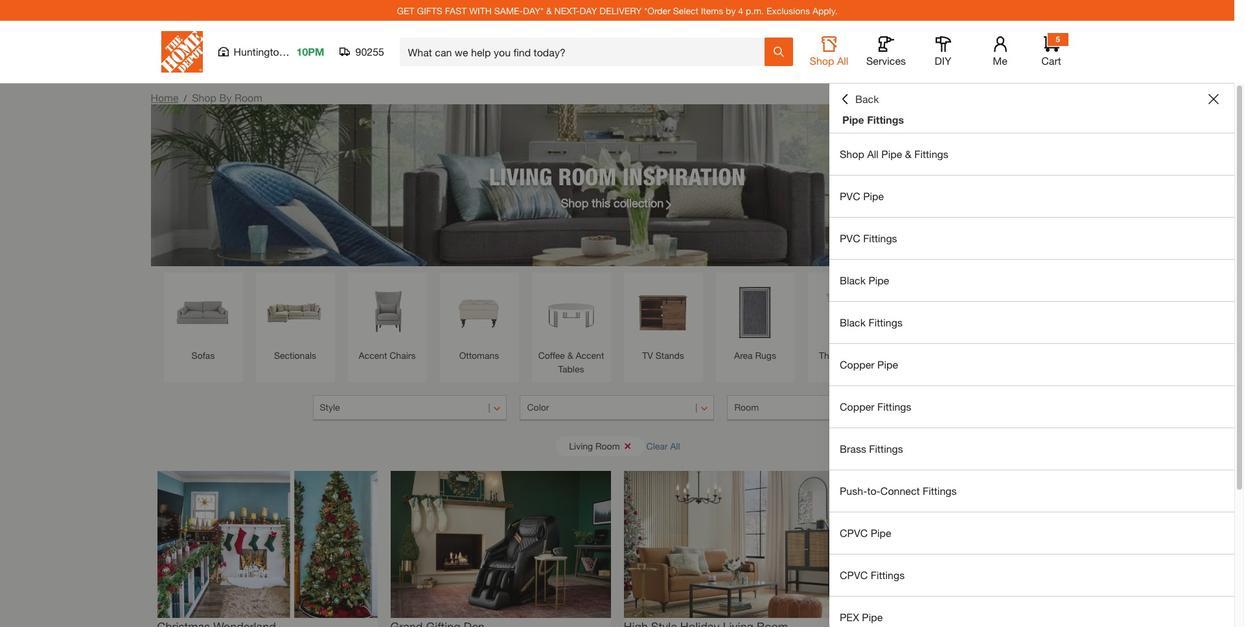 Task type: locate. For each thing, give the bounding box(es) containing it.
pvc for pvc pipe
[[840, 190, 861, 202]]

cpvc inside cpvc fittings link
[[840, 569, 868, 582]]

cpvc fittings
[[840, 569, 905, 582]]

copper pipe link
[[830, 344, 1235, 386]]

1 vertical spatial living
[[569, 441, 593, 452]]

2 accent from the left
[[576, 350, 604, 361]]

/
[[184, 93, 187, 104]]

2 horizontal spatial &
[[906, 148, 912, 160]]

coffee & accent tables image
[[538, 279, 605, 346]]

accent chairs
[[359, 350, 416, 361]]

pvc
[[840, 190, 861, 202], [840, 232, 861, 244]]

living
[[489, 162, 552, 190], [569, 441, 593, 452]]

0 vertical spatial black
[[840, 274, 866, 287]]

black inside the black pipe link
[[840, 274, 866, 287]]

sectionals
[[274, 350, 316, 361]]

living room
[[569, 441, 620, 452]]

pvc fittings link
[[830, 218, 1235, 259]]

this
[[592, 195, 611, 210]]

1 cpvc from the top
[[840, 527, 868, 539]]

drawer close image
[[1209, 94, 1220, 104]]

copper for copper fittings
[[840, 401, 875, 413]]

pipe down pipe fittings
[[882, 148, 903, 160]]

2 vertical spatial &
[[568, 350, 574, 361]]

copper
[[840, 359, 875, 371], [840, 401, 875, 413]]

all
[[838, 54, 849, 67], [868, 148, 879, 160], [671, 441, 681, 452]]

shop inside menu
[[840, 148, 865, 160]]

black fittings link
[[830, 302, 1235, 344]]

2 copper from the top
[[840, 401, 875, 413]]

1 horizontal spatial living
[[569, 441, 593, 452]]

all right clear
[[671, 441, 681, 452]]

ottomans link
[[446, 279, 513, 362]]

pipe for cpvc pipe
[[871, 527, 892, 539]]

huntington park
[[234, 45, 309, 58]]

ottomans image
[[446, 279, 513, 346]]

cart
[[1042, 54, 1062, 67]]

pipe up the black fittings
[[869, 274, 890, 287]]

2 cpvc from the top
[[840, 569, 868, 582]]

fittings for cpvc fittings
[[871, 569, 905, 582]]

living inside button
[[569, 441, 593, 452]]

1 vertical spatial pvc
[[840, 232, 861, 244]]

with
[[469, 5, 492, 16]]

fittings for brass fittings
[[870, 443, 904, 455]]

cpvc fittings link
[[830, 555, 1235, 596]]

coffee & accent tables
[[539, 350, 604, 375]]

0 vertical spatial copper
[[840, 359, 875, 371]]

black up throw pillows
[[840, 316, 866, 329]]

sectionals image
[[262, 279, 328, 346]]

copper down the black fittings
[[840, 359, 875, 371]]

pvc for pvc fittings
[[840, 232, 861, 244]]

all inside 'button'
[[838, 54, 849, 67]]

all down pipe fittings
[[868, 148, 879, 160]]

pipe down the to-
[[871, 527, 892, 539]]

color
[[527, 402, 549, 413]]

accent
[[359, 350, 387, 361], [576, 350, 604, 361]]

chairs
[[390, 350, 416, 361]]

me button
[[980, 36, 1021, 67]]

brass fittings link
[[830, 429, 1235, 470]]

shop left this
[[561, 195, 589, 210]]

copper pipe
[[840, 359, 899, 371]]

black down pvc fittings
[[840, 274, 866, 287]]

0 horizontal spatial living
[[489, 162, 552, 190]]

1 vertical spatial black
[[840, 316, 866, 329]]

area rugs
[[735, 350, 777, 361]]

accent inside coffee & accent tables
[[576, 350, 604, 361]]

push-
[[840, 485, 868, 497]]

throw pillows
[[820, 350, 876, 361]]

copper for copper pipe
[[840, 359, 875, 371]]

shop inside 'button'
[[810, 54, 835, 67]]

black pipe
[[840, 274, 890, 287]]

accent left chairs
[[359, 350, 387, 361]]

push-to-connect fittings
[[840, 485, 957, 497]]

shop down pipe fittings
[[840, 148, 865, 160]]

0 horizontal spatial accent
[[359, 350, 387, 361]]

inspiration
[[623, 162, 746, 190]]

all inside button
[[671, 441, 681, 452]]

sofas link
[[170, 279, 236, 362]]

pvc up pvc fittings
[[840, 190, 861, 202]]

1 stretchy image image from the left
[[157, 471, 378, 618]]

What can we help you find today? search field
[[408, 38, 764, 65]]

room up this
[[559, 162, 617, 190]]

collection
[[614, 195, 664, 210]]

brass fittings
[[840, 443, 904, 455]]

copper fittings
[[840, 401, 912, 413]]

cpvc inside cpvc pipe link
[[840, 527, 868, 539]]

black inside black fittings link
[[840, 316, 866, 329]]

fittings for pipe fittings
[[868, 113, 904, 126]]

pipe right pillows
[[878, 359, 899, 371]]

back button
[[840, 93, 879, 106]]

0 vertical spatial living
[[489, 162, 552, 190]]

curtains & drapes image
[[999, 279, 1065, 346]]

pipe right pex
[[863, 611, 883, 624]]

shop all
[[810, 54, 849, 67]]

1 copper from the top
[[840, 359, 875, 371]]

2 black from the top
[[840, 316, 866, 329]]

1 vertical spatial &
[[906, 148, 912, 160]]

0 horizontal spatial &
[[546, 5, 552, 16]]

menu
[[830, 134, 1235, 628]]

1 vertical spatial copper
[[840, 401, 875, 413]]

pipe
[[843, 113, 865, 126], [882, 148, 903, 160], [864, 190, 884, 202], [869, 274, 890, 287], [878, 359, 899, 371], [871, 527, 892, 539], [863, 611, 883, 624]]

all up back button
[[838, 54, 849, 67]]

4
[[739, 5, 744, 16]]

1 accent from the left
[[359, 350, 387, 361]]

fittings for pvc fittings
[[864, 232, 898, 244]]

2 vertical spatial all
[[671, 441, 681, 452]]

accent chairs link
[[354, 279, 420, 362]]

copper up brass
[[840, 401, 875, 413]]

cpvc pipe link
[[830, 513, 1235, 554]]

accent up tables
[[576, 350, 604, 361]]

shop this collection
[[561, 195, 664, 210]]

shop down apply.
[[810, 54, 835, 67]]

home
[[151, 91, 179, 104]]

fast
[[445, 5, 467, 16]]

home / shop by room
[[151, 91, 263, 104]]

style button
[[313, 395, 507, 421]]

ottomans
[[459, 350, 499, 361]]

1 horizontal spatial &
[[568, 350, 574, 361]]

1 black from the top
[[840, 274, 866, 287]]

cpvc up pex
[[840, 569, 868, 582]]

feedback link image
[[1227, 219, 1245, 289]]

color button
[[520, 395, 715, 421]]

black fittings
[[840, 316, 903, 329]]

style
[[320, 402, 340, 413]]

2 pvc from the top
[[840, 232, 861, 244]]

0 vertical spatial &
[[546, 5, 552, 16]]

0 vertical spatial cpvc
[[840, 527, 868, 539]]

fittings
[[868, 113, 904, 126], [915, 148, 949, 160], [864, 232, 898, 244], [869, 316, 903, 329], [878, 401, 912, 413], [870, 443, 904, 455], [923, 485, 957, 497], [871, 569, 905, 582]]

0 horizontal spatial all
[[671, 441, 681, 452]]

shop right /
[[192, 91, 217, 104]]

0 vertical spatial pvc
[[840, 190, 861, 202]]

pipe up pvc fittings
[[864, 190, 884, 202]]

room
[[235, 91, 263, 104], [559, 162, 617, 190], [735, 402, 759, 413], [596, 441, 620, 452]]

1 horizontal spatial all
[[838, 54, 849, 67]]

living for living room inspiration
[[489, 162, 552, 190]]

cpvc down push-
[[840, 527, 868, 539]]

90255 button
[[340, 45, 385, 58]]

cpvc
[[840, 527, 868, 539], [840, 569, 868, 582]]

2 horizontal spatial all
[[868, 148, 879, 160]]

&
[[546, 5, 552, 16], [906, 148, 912, 160], [568, 350, 574, 361]]

pipe for pex pipe
[[863, 611, 883, 624]]

2 stretchy image image from the left
[[391, 471, 611, 618]]

3 stretchy image image from the left
[[624, 471, 844, 618]]

1 vertical spatial cpvc
[[840, 569, 868, 582]]

0 vertical spatial all
[[838, 54, 849, 67]]

1 horizontal spatial accent
[[576, 350, 604, 361]]

all for clear all
[[671, 441, 681, 452]]

1 vertical spatial all
[[868, 148, 879, 160]]

tv stands link
[[631, 279, 697, 362]]

pvc down pvc pipe
[[840, 232, 861, 244]]

by
[[219, 91, 232, 104]]

shop
[[810, 54, 835, 67], [192, 91, 217, 104], [840, 148, 865, 160], [561, 195, 589, 210]]

stretchy image image
[[157, 471, 378, 618], [391, 471, 611, 618], [624, 471, 844, 618], [857, 471, 1078, 618]]

1 pvc from the top
[[840, 190, 861, 202]]

brass
[[840, 443, 867, 455]]

pvc pipe
[[840, 190, 884, 202]]

all inside menu
[[868, 148, 879, 160]]

black
[[840, 274, 866, 287], [840, 316, 866, 329]]

& inside menu
[[906, 148, 912, 160]]

shop this collection link
[[561, 194, 674, 212]]

tables
[[559, 364, 584, 375]]

room right by
[[235, 91, 263, 104]]

get gifts fast with same-day* & next-day delivery *order select items by 4 p.m. exclusions apply.
[[397, 5, 838, 16]]

5
[[1056, 34, 1061, 44]]



Task type: describe. For each thing, give the bounding box(es) containing it.
fittings for copper fittings
[[878, 401, 912, 413]]

rugs
[[756, 350, 777, 361]]

services button
[[866, 36, 907, 67]]

living room button
[[556, 437, 645, 456]]

home link
[[151, 91, 179, 104]]

coffee
[[539, 350, 565, 361]]

delivery
[[600, 5, 642, 16]]

10pm
[[297, 45, 324, 58]]

back
[[856, 93, 879, 105]]

the home depot logo image
[[161, 31, 203, 73]]

pipe for copper pipe
[[878, 359, 899, 371]]

shop for shop all pipe & fittings
[[840, 148, 865, 160]]

throw pillows link
[[815, 279, 881, 362]]

sofas image
[[170, 279, 236, 346]]

clear all button
[[647, 434, 681, 458]]

tv stands image
[[631, 279, 697, 346]]

sectionals link
[[262, 279, 328, 362]]

me
[[993, 54, 1008, 67]]

diy button
[[923, 36, 964, 67]]

pex pipe link
[[830, 597, 1235, 628]]

fittings for black fittings
[[869, 316, 903, 329]]

pvc pipe link
[[830, 176, 1235, 217]]

shop all button
[[809, 36, 850, 67]]

huntington
[[234, 45, 285, 58]]

black for black pipe
[[840, 274, 866, 287]]

*order
[[645, 5, 671, 16]]

p.m.
[[746, 5, 764, 16]]

same-
[[495, 5, 523, 16]]

pipe for black pipe
[[869, 274, 890, 287]]

area
[[735, 350, 753, 361]]

cpvc for cpvc pipe
[[840, 527, 868, 539]]

by
[[726, 5, 736, 16]]

living room inspiration
[[489, 162, 746, 190]]

room down the color button
[[596, 441, 620, 452]]

tv
[[643, 350, 653, 361]]

4 stretchy image image from the left
[[857, 471, 1078, 618]]

items
[[701, 5, 724, 16]]

area rugs link
[[723, 279, 789, 362]]

apply.
[[813, 5, 838, 16]]

gifts
[[417, 5, 443, 16]]

shop for shop this collection
[[561, 195, 589, 210]]

tv stands
[[643, 350, 685, 361]]

clear
[[647, 441, 668, 452]]

park
[[288, 45, 309, 58]]

select
[[673, 5, 699, 16]]

black for black fittings
[[840, 316, 866, 329]]

stands
[[656, 350, 685, 361]]

day*
[[523, 5, 544, 16]]

to-
[[868, 485, 881, 497]]

& inside coffee & accent tables
[[568, 350, 574, 361]]

menu containing shop all pipe & fittings
[[830, 134, 1235, 628]]

pvc fittings
[[840, 232, 898, 244]]

all for shop all pipe & fittings
[[868, 148, 879, 160]]

throw blankets image
[[907, 279, 973, 346]]

clear all
[[647, 441, 681, 452]]

push-to-connect fittings link
[[830, 471, 1235, 512]]

cpvc pipe
[[840, 527, 892, 539]]

accent inside accent chairs link
[[359, 350, 387, 361]]

pex
[[840, 611, 860, 624]]

diy
[[935, 54, 952, 67]]

accent chairs image
[[354, 279, 420, 346]]

area rugs image
[[723, 279, 789, 346]]

throw pillows image
[[815, 279, 881, 346]]

all for shop all
[[838, 54, 849, 67]]

coffee & accent tables link
[[538, 279, 605, 376]]

pex pipe
[[840, 611, 883, 624]]

pipe for pvc pipe
[[864, 190, 884, 202]]

cart 5
[[1042, 34, 1062, 67]]

pipe down back button
[[843, 113, 865, 126]]

living for living room
[[569, 441, 593, 452]]

sofas
[[192, 350, 215, 361]]

shop for shop all
[[810, 54, 835, 67]]

90255
[[356, 45, 384, 58]]

services
[[867, 54, 906, 67]]

shop all pipe & fittings link
[[830, 134, 1235, 175]]

connect
[[881, 485, 920, 497]]

day
[[580, 5, 597, 16]]

copper fittings link
[[830, 386, 1235, 428]]

black pipe link
[[830, 260, 1235, 301]]

room down area
[[735, 402, 759, 413]]

room button
[[728, 395, 922, 421]]

throw
[[820, 350, 845, 361]]

exclusions
[[767, 5, 810, 16]]

cpvc for cpvc fittings
[[840, 569, 868, 582]]

pillows
[[847, 350, 876, 361]]

next-
[[555, 5, 580, 16]]

pipe fittings
[[843, 113, 904, 126]]

get
[[397, 5, 415, 16]]



Task type: vqa. For each thing, say whether or not it's contained in the screenshot.
723-
no



